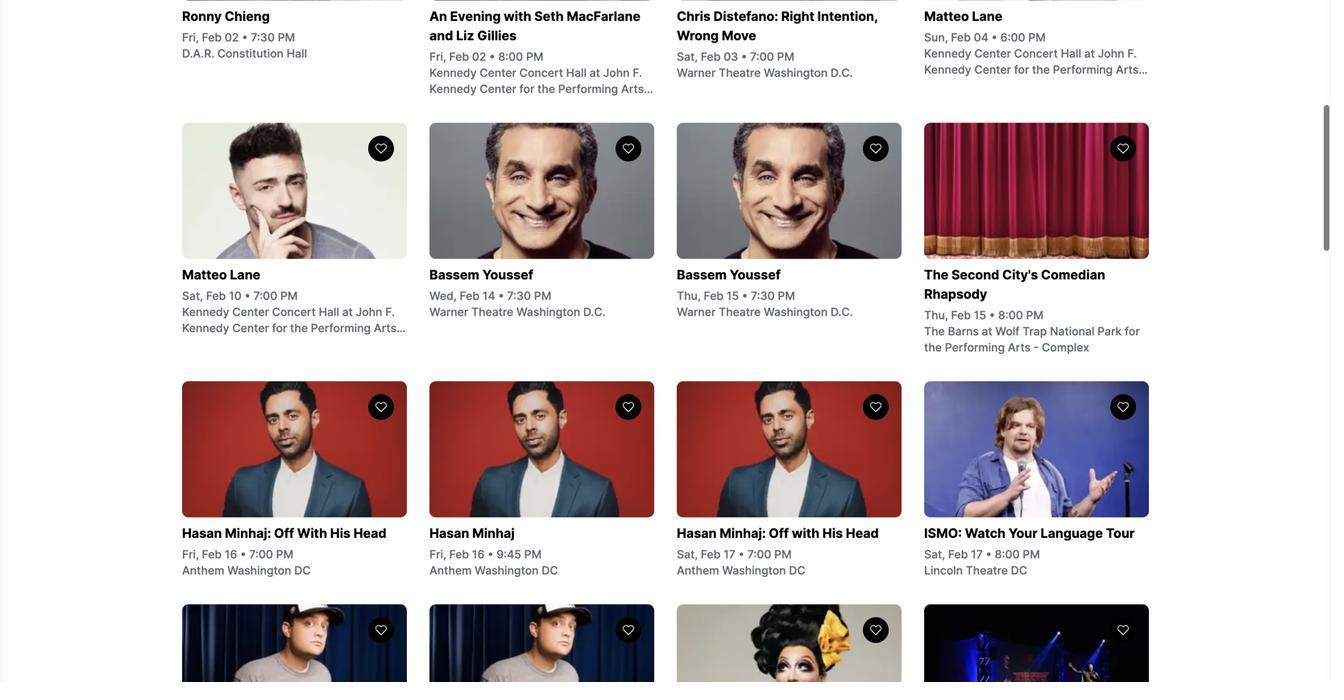 Task type: locate. For each thing, give the bounding box(es) containing it.
lane
[[972, 8, 1003, 24], [230, 267, 261, 283]]

2 bassem from the left
[[677, 267, 727, 283]]

complex down national
[[1042, 341, 1090, 355]]

0 horizontal spatial off
[[274, 526, 294, 542]]

1 horizontal spatial 02
[[472, 50, 486, 64]]

8:00 down gillies
[[498, 50, 523, 64]]

2 anthem from the left
[[430, 564, 472, 578]]

• inside hasan minhaj fri, feb 16 • 9:45 pm anthem washington dc
[[488, 548, 494, 562]]

1 horizontal spatial hasan
[[430, 526, 469, 542]]

youssef for bassem youssef wed, feb 14 • 7:30 pm warner theatre washington d.c.
[[483, 267, 534, 283]]

feb inside hasan minhaj: off with his head sat, feb 17 • 7:00 pm anthem washington dc
[[701, 548, 721, 562]]

watch
[[965, 526, 1006, 542]]

rhapsody
[[925, 287, 988, 302]]

1 horizontal spatial 7:30
[[507, 289, 531, 303]]

complex down 10
[[182, 338, 230, 351]]

center
[[975, 47, 1012, 60], [975, 63, 1012, 77], [480, 66, 517, 80], [480, 82, 517, 96], [232, 305, 269, 319], [232, 322, 269, 335]]

hasan minhaj: off with his head sat, feb 17 • 7:00 pm anthem washington dc
[[677, 526, 879, 578]]

anthem inside hasan minhaj: off with his head fri, feb 16 • 7:00 pm anthem washington dc
[[182, 564, 225, 578]]

washington inside hasan minhaj: off with his head fri, feb 16 • 7:00 pm anthem washington dc
[[228, 564, 291, 578]]

warner for bassem youssef thu, feb 15 • 7:30 pm warner theatre washington d.c.
[[677, 305, 716, 319]]

1 minhaj: from the left
[[225, 526, 271, 542]]

0 horizontal spatial concert
[[272, 305, 316, 319]]

• inside hasan minhaj: off with his head fri, feb 16 • 7:00 pm anthem washington dc
[[240, 548, 246, 562]]

1 off from the left
[[274, 526, 294, 542]]

8:00 inside ismo: watch your language tour sat, feb 17 • 8:00 pm lincoln theatre dc
[[995, 548, 1020, 562]]

0 horizontal spatial his
[[330, 526, 351, 542]]

1 horizontal spatial lane
[[972, 8, 1003, 24]]

john
[[1098, 47, 1125, 60], [603, 66, 630, 80], [356, 305, 382, 319]]

0 horizontal spatial 02
[[225, 31, 239, 44]]

2 horizontal spatial f.
[[1128, 47, 1137, 60]]

1 vertical spatial john
[[603, 66, 630, 80]]

pm inside hasan minhaj fri, feb 16 • 9:45 pm anthem washington dc
[[524, 548, 542, 562]]

7:00 inside matteo lane sat, feb 10 • 7:00 pm kennedy center concert hall at john f. kennedy center for the performing arts - complex
[[254, 289, 277, 303]]

7:30
[[251, 31, 275, 44], [507, 289, 531, 303], [751, 289, 775, 303]]

1 horizontal spatial 16
[[472, 548, 485, 562]]

performing inside matteo lane sat, feb 10 • 7:00 pm kennedy center concert hall at john f. kennedy center for the performing arts - complex
[[311, 322, 371, 335]]

0 horizontal spatial hasan
[[182, 526, 222, 542]]

0 horizontal spatial 16
[[225, 548, 237, 562]]

seth
[[535, 8, 564, 24]]

national
[[1050, 325, 1095, 339]]

concert
[[1015, 47, 1058, 60], [520, 66, 563, 80], [272, 305, 316, 319]]

1 vertical spatial the
[[925, 325, 945, 339]]

1 bassem from the left
[[430, 267, 480, 283]]

2 horizontal spatial 7:30
[[751, 289, 775, 303]]

1 anthem from the left
[[182, 564, 225, 578]]

8:00 inside an evening with seth macfarlane and liz gillies fri, feb 02 • 8:00 pm kennedy center concert hall at john f. kennedy center for the performing arts - complex
[[498, 50, 523, 64]]

0 horizontal spatial lane
[[230, 267, 261, 283]]

warner inside bassem youssef thu, feb 15 • 7:30 pm warner theatre washington d.c.
[[677, 305, 716, 319]]

head inside hasan minhaj: off with his head sat, feb 17 • 7:00 pm anthem washington dc
[[846, 526, 879, 542]]

0 horizontal spatial f.
[[385, 305, 395, 319]]

hall inside matteo lane sat, feb 10 • 7:00 pm kennedy center concert hall at john f. kennedy center for the performing arts - complex
[[319, 305, 339, 319]]

2 vertical spatial john
[[356, 305, 382, 319]]

0 vertical spatial matteo
[[925, 8, 969, 24]]

0 vertical spatial lane
[[972, 8, 1003, 24]]

0 vertical spatial thu,
[[677, 289, 701, 303]]

2 hasan from the left
[[430, 526, 469, 542]]

7:00 for hasan minhaj: off with his head
[[249, 548, 273, 562]]

02 down liz
[[472, 50, 486, 64]]

head
[[354, 526, 387, 542], [846, 526, 879, 542]]

1 dc from the left
[[294, 564, 311, 578]]

14
[[483, 289, 495, 303]]

1 horizontal spatial bassem
[[677, 267, 727, 283]]

off inside hasan minhaj: off with his head sat, feb 17 • 7:00 pm anthem washington dc
[[769, 526, 789, 542]]

arts inside matteo lane sun, feb 04 • 6:00 pm kennedy center concert hall at john f. kennedy center for the performing arts - complex
[[1116, 63, 1139, 77]]

0 horizontal spatial matteo
[[182, 267, 227, 283]]

arts inside an evening with seth macfarlane and liz gillies fri, feb 02 • 8:00 pm kennedy center concert hall at john f. kennedy center for the performing arts - complex
[[621, 82, 644, 96]]

john inside matteo lane sun, feb 04 • 6:00 pm kennedy center concert hall at john f. kennedy center for the performing arts - complex
[[1098, 47, 1125, 60]]

hasan for hasan minhaj
[[430, 526, 469, 542]]

7:30 inside bassem youssef wed, feb 14 • 7:30 pm warner theatre washington d.c.
[[507, 289, 531, 303]]

1 horizontal spatial off
[[769, 526, 789, 542]]

minhaj:
[[225, 526, 271, 542], [720, 526, 766, 542]]

the up "rhapsody" on the top of page
[[925, 267, 949, 283]]

2 vertical spatial concert
[[272, 305, 316, 319]]

1 vertical spatial matteo
[[182, 267, 227, 283]]

distefano:
[[714, 8, 779, 24]]

for
[[1015, 63, 1030, 77], [520, 82, 535, 96], [272, 322, 287, 335], [1125, 325, 1140, 339]]

2 off from the left
[[769, 526, 789, 542]]

for inside matteo lane sun, feb 04 • 6:00 pm kennedy center concert hall at john f. kennedy center for the performing arts - complex
[[1015, 63, 1030, 77]]

off inside hasan minhaj: off with his head fri, feb 16 • 7:00 pm anthem washington dc
[[274, 526, 294, 542]]

1 horizontal spatial minhaj:
[[720, 526, 766, 542]]

head for hasan minhaj: off with his head
[[846, 526, 879, 542]]

bassem inside bassem youssef wed, feb 14 • 7:30 pm warner theatre washington d.c.
[[430, 267, 480, 283]]

second
[[952, 267, 1000, 283]]

for inside matteo lane sat, feb 10 • 7:00 pm kennedy center concert hall at john f. kennedy center for the performing arts - complex
[[272, 322, 287, 335]]

feb inside ismo: watch your language tour sat, feb 17 • 8:00 pm lincoln theatre dc
[[949, 548, 968, 562]]

at
[[1085, 47, 1095, 60], [590, 66, 600, 80], [342, 305, 353, 319], [982, 325, 993, 339]]

• inside "ronny chieng fri, feb 02 • 7:30 pm d.a.r. constitution hall"
[[242, 31, 248, 44]]

wrong
[[677, 28, 719, 44]]

evening
[[450, 8, 501, 24]]

0 horizontal spatial youssef
[[483, 267, 534, 283]]

8:00
[[498, 50, 523, 64], [999, 309, 1023, 322], [995, 548, 1020, 562]]

matteo lane sun, feb 04 • 6:00 pm kennedy center concert hall at john f. kennedy center for the performing arts - complex
[[925, 8, 1147, 93]]

with
[[504, 8, 532, 24], [792, 526, 820, 542]]

2 vertical spatial f.
[[385, 305, 395, 319]]

youssef
[[483, 267, 534, 283], [730, 267, 781, 283]]

1 horizontal spatial his
[[823, 526, 843, 542]]

1 horizontal spatial 15
[[974, 309, 987, 322]]

03
[[724, 50, 738, 64]]

the
[[925, 267, 949, 283], [925, 325, 945, 339]]

hasan
[[182, 526, 222, 542], [430, 526, 469, 542], [677, 526, 717, 542]]

dc inside hasan minhaj: off with his head fri, feb 16 • 7:00 pm anthem washington dc
[[294, 564, 311, 578]]

7:00 for chris distefano: right intention, wrong move
[[750, 50, 774, 64]]

sat,
[[677, 50, 698, 64], [182, 289, 203, 303], [677, 548, 698, 562], [925, 548, 946, 562]]

lane inside matteo lane sat, feb 10 • 7:00 pm kennedy center concert hall at john f. kennedy center for the performing arts - complex
[[230, 267, 261, 283]]

youssef inside bassem youssef thu, feb 15 • 7:30 pm warner theatre washington d.c.
[[730, 267, 781, 283]]

0 horizontal spatial john
[[356, 305, 382, 319]]

hall inside matteo lane sun, feb 04 • 6:00 pm kennedy center concert hall at john f. kennedy center for the performing arts - complex
[[1061, 47, 1082, 60]]

sat, inside ismo: watch your language tour sat, feb 17 • 8:00 pm lincoln theatre dc
[[925, 548, 946, 562]]

ismo:
[[925, 526, 962, 542]]

1 horizontal spatial thu,
[[925, 309, 948, 322]]

feb inside matteo lane sat, feb 10 • 7:00 pm kennedy center concert hall at john f. kennedy center for the performing arts - complex
[[206, 289, 226, 303]]

complex inside an evening with seth macfarlane and liz gillies fri, feb 02 • 8:00 pm kennedy center concert hall at john f. kennedy center for the performing arts - complex
[[430, 98, 477, 112]]

0 vertical spatial 02
[[225, 31, 239, 44]]

1 head from the left
[[354, 526, 387, 542]]

warner
[[677, 66, 716, 80], [430, 305, 469, 319], [677, 305, 716, 319]]

d.c. inside "chris distefano: right intention, wrong move sat, feb 03 • 7:00 pm warner theatre washington d.c."
[[831, 66, 853, 80]]

8:00 up wolf
[[999, 309, 1023, 322]]

1 horizontal spatial f.
[[633, 66, 642, 80]]

02
[[225, 31, 239, 44], [472, 50, 486, 64]]

his
[[330, 526, 351, 542], [823, 526, 843, 542]]

bassem for bassem youssef thu, feb 15 • 7:30 pm warner theatre washington d.c.
[[677, 267, 727, 283]]

0 vertical spatial the
[[925, 267, 949, 283]]

0 vertical spatial john
[[1098, 47, 1125, 60]]

2 vertical spatial 8:00
[[995, 548, 1020, 562]]

d.c. inside bassem youssef wed, feb 14 • 7:30 pm warner theatre washington d.c.
[[583, 305, 606, 319]]

0 horizontal spatial thu,
[[677, 289, 701, 303]]

thu, inside the second city's comedian rhapsody thu, feb 15 • 8:00 pm the barns at wolf trap national park for the performing arts - complex
[[925, 309, 948, 322]]

matteo lane sat, feb 10 • 7:00 pm kennedy center concert hall at john f. kennedy center for the performing arts - complex
[[182, 267, 405, 351]]

8:00 down your
[[995, 548, 1020, 562]]

1 vertical spatial with
[[792, 526, 820, 542]]

1 vertical spatial f.
[[633, 66, 642, 80]]

the
[[1033, 63, 1050, 77], [538, 82, 555, 96], [290, 322, 308, 335], [925, 341, 942, 355]]

0 horizontal spatial bassem
[[430, 267, 480, 283]]

bassem for bassem youssef wed, feb 14 • 7:30 pm warner theatre washington d.c.
[[430, 267, 480, 283]]

-
[[1142, 63, 1147, 77], [647, 82, 652, 96], [400, 322, 405, 335], [1034, 341, 1039, 355]]

2 horizontal spatial anthem
[[677, 564, 719, 578]]

f.
[[1128, 47, 1137, 60], [633, 66, 642, 80], [385, 305, 395, 319]]

john for matteo lane sat, feb 10 • 7:00 pm kennedy center concert hall at john f. kennedy center for the performing arts - complex
[[356, 305, 382, 319]]

16
[[225, 548, 237, 562], [472, 548, 485, 562]]

f. inside an evening with seth macfarlane and liz gillies fri, feb 02 • 8:00 pm kennedy center concert hall at john f. kennedy center for the performing arts - complex
[[633, 66, 642, 80]]

matteo
[[925, 8, 969, 24], [182, 267, 227, 283]]

f. inside matteo lane sun, feb 04 • 6:00 pm kennedy center concert hall at john f. kennedy center for the performing arts - complex
[[1128, 47, 1137, 60]]

an evening with seth macfarlane and liz gillies fri, feb 02 • 8:00 pm kennedy center concert hall at john f. kennedy center for the performing arts - complex
[[430, 8, 652, 112]]

2 his from the left
[[823, 526, 843, 542]]

0 vertical spatial 15
[[727, 289, 739, 303]]

chris
[[677, 8, 711, 24]]

1 his from the left
[[330, 526, 351, 542]]

fri,
[[182, 31, 199, 44], [430, 50, 446, 64], [182, 548, 199, 562], [430, 548, 446, 562]]

minhaj: for with
[[720, 526, 766, 542]]

7:00 inside hasan minhaj: off with his head fri, feb 16 • 7:00 pm anthem washington dc
[[249, 548, 273, 562]]

• inside an evening with seth macfarlane and liz gillies fri, feb 02 • 8:00 pm kennedy center concert hall at john f. kennedy center for the performing arts - complex
[[489, 50, 495, 64]]

arts
[[1116, 63, 1139, 77], [621, 82, 644, 96], [374, 322, 397, 335], [1008, 341, 1031, 355]]

lane up 10
[[230, 267, 261, 283]]

1 17 from the left
[[724, 548, 736, 562]]

pm inside hasan minhaj: off with his head sat, feb 17 • 7:00 pm anthem washington dc
[[775, 548, 792, 562]]

1 horizontal spatial youssef
[[730, 267, 781, 283]]

0 horizontal spatial with
[[504, 8, 532, 24]]

0 vertical spatial concert
[[1015, 47, 1058, 60]]

dc inside hasan minhaj fri, feb 16 • 9:45 pm anthem washington dc
[[542, 564, 558, 578]]

at inside matteo lane sat, feb 10 • 7:00 pm kennedy center concert hall at john f. kennedy center for the performing arts - complex
[[342, 305, 353, 319]]

04
[[974, 31, 989, 44]]

1 horizontal spatial matteo
[[925, 8, 969, 24]]

1 horizontal spatial head
[[846, 526, 879, 542]]

7:00
[[750, 50, 774, 64], [254, 289, 277, 303], [249, 548, 273, 562], [748, 548, 772, 562]]

bassem youssef thu, feb 15 • 7:30 pm warner theatre washington d.c.
[[677, 267, 853, 319]]

concert for matteo lane sat, feb 10 • 7:00 pm kennedy center concert hall at john f. kennedy center for the performing arts - complex
[[272, 305, 316, 319]]

d.c. for bassem youssef thu, feb 15 • 7:30 pm warner theatre washington d.c.
[[831, 305, 853, 319]]

off for with
[[274, 526, 294, 542]]

matteo inside matteo lane sun, feb 04 • 6:00 pm kennedy center concert hall at john f. kennedy center for the performing arts - complex
[[925, 8, 969, 24]]

0 horizontal spatial 7:30
[[251, 31, 275, 44]]

bassem
[[430, 267, 480, 283], [677, 267, 727, 283]]

1 vertical spatial concert
[[520, 66, 563, 80]]

2 head from the left
[[846, 526, 879, 542]]

2 17 from the left
[[971, 548, 983, 562]]

ismo: watch your language tour sat, feb 17 • 8:00 pm lincoln theatre dc
[[925, 526, 1135, 578]]

warner inside "chris distefano: right intention, wrong move sat, feb 03 • 7:00 pm warner theatre washington d.c."
[[677, 66, 716, 80]]

17
[[724, 548, 736, 562], [971, 548, 983, 562]]

1 horizontal spatial with
[[792, 526, 820, 542]]

lane up 04
[[972, 8, 1003, 24]]

performing inside matteo lane sun, feb 04 • 6:00 pm kennedy center concert hall at john f. kennedy center for the performing arts - complex
[[1053, 63, 1113, 77]]

hasan inside hasan minhaj: off with his head sat, feb 17 • 7:00 pm anthem washington dc
[[677, 526, 717, 542]]

feb
[[202, 31, 222, 44], [951, 31, 971, 44], [449, 50, 469, 64], [701, 50, 721, 64], [206, 289, 226, 303], [460, 289, 480, 303], [704, 289, 724, 303], [951, 309, 971, 322], [202, 548, 222, 562], [449, 548, 469, 562], [701, 548, 721, 562], [949, 548, 968, 562]]

1 vertical spatial thu,
[[925, 309, 948, 322]]

park
[[1098, 325, 1122, 339]]

2 youssef from the left
[[730, 267, 781, 283]]

performing
[[1053, 63, 1113, 77], [558, 82, 618, 96], [311, 322, 371, 335], [945, 341, 1005, 355]]

the left the 'barns'
[[925, 325, 945, 339]]

his inside hasan minhaj: off with his head sat, feb 17 • 7:00 pm anthem washington dc
[[823, 526, 843, 542]]

15
[[727, 289, 739, 303], [974, 309, 987, 322]]

theatre
[[719, 66, 761, 80], [471, 305, 514, 319], [719, 305, 761, 319], [966, 564, 1008, 578]]

0 vertical spatial f.
[[1128, 47, 1137, 60]]

language
[[1041, 526, 1103, 542]]

16 inside hasan minhaj fri, feb 16 • 9:45 pm anthem washington dc
[[472, 548, 485, 562]]

0 horizontal spatial 17
[[724, 548, 736, 562]]

washington
[[764, 66, 828, 80], [517, 305, 580, 319], [764, 305, 828, 319], [228, 564, 291, 578], [475, 564, 539, 578], [722, 564, 786, 578]]

pm inside an evening with seth macfarlane and liz gillies fri, feb 02 • 8:00 pm kennedy center concert hall at john f. kennedy center for the performing arts - complex
[[526, 50, 544, 64]]

lane for matteo lane sat, feb 10 • 7:00 pm kennedy center concert hall at john f. kennedy center for the performing arts - complex
[[230, 267, 261, 283]]

barns
[[948, 325, 979, 339]]

f. inside matteo lane sat, feb 10 • 7:00 pm kennedy center concert hall at john f. kennedy center for the performing arts - complex
[[385, 305, 395, 319]]

washington inside hasan minhaj fri, feb 16 • 9:45 pm anthem washington dc
[[475, 564, 539, 578]]

lane for matteo lane sun, feb 04 • 6:00 pm kennedy center concert hall at john f. kennedy center for the performing arts - complex
[[972, 8, 1003, 24]]

theatre inside ismo: watch your language tour sat, feb 17 • 8:00 pm lincoln theatre dc
[[966, 564, 1008, 578]]

1 vertical spatial 8:00
[[999, 309, 1023, 322]]

2 dc from the left
[[542, 564, 558, 578]]

off
[[274, 526, 294, 542], [769, 526, 789, 542]]

hall
[[287, 47, 307, 60], [1061, 47, 1082, 60], [566, 66, 587, 80], [319, 305, 339, 319]]

2 horizontal spatial hasan
[[677, 526, 717, 542]]

7:00 inside "chris distefano: right intention, wrong move sat, feb 03 • 7:00 pm warner theatre washington d.c."
[[750, 50, 774, 64]]

02 up the constitution
[[225, 31, 239, 44]]

1 horizontal spatial anthem
[[430, 564, 472, 578]]

2 horizontal spatial john
[[1098, 47, 1125, 60]]

1 horizontal spatial 17
[[971, 548, 983, 562]]

16 inside hasan minhaj: off with his head fri, feb 16 • 7:00 pm anthem washington dc
[[225, 548, 237, 562]]

0 horizontal spatial head
[[354, 526, 387, 542]]

2 16 from the left
[[472, 548, 485, 562]]

warner inside bassem youssef wed, feb 14 • 7:30 pm warner theatre washington d.c.
[[430, 305, 469, 319]]

head inside hasan minhaj: off with his head fri, feb 16 • 7:00 pm anthem washington dc
[[354, 526, 387, 542]]

anthem
[[182, 564, 225, 578], [430, 564, 472, 578], [677, 564, 719, 578]]

john inside matteo lane sat, feb 10 • 7:00 pm kennedy center concert hall at john f. kennedy center for the performing arts - complex
[[356, 305, 382, 319]]

7:00 for hasan minhaj: off with his head
[[748, 548, 772, 562]]

7:30 for ronny chieng fri, feb 02 • 7:30 pm d.a.r. constitution hall
[[251, 31, 275, 44]]

0 horizontal spatial minhaj:
[[225, 526, 271, 542]]

1 vertical spatial 02
[[472, 50, 486, 64]]

1 vertical spatial lane
[[230, 267, 261, 283]]

complex down and at the top of the page
[[430, 98, 477, 112]]

minhaj: inside hasan minhaj: off with his head sat, feb 17 • 7:00 pm anthem washington dc
[[720, 526, 766, 542]]

kennedy
[[925, 47, 972, 60], [925, 63, 972, 77], [430, 66, 477, 80], [430, 82, 477, 96], [182, 305, 229, 319], [182, 322, 229, 335]]

3 hasan from the left
[[677, 526, 717, 542]]

0 vertical spatial with
[[504, 8, 532, 24]]

9:45
[[497, 548, 521, 562]]

the inside an evening with seth macfarlane and liz gillies fri, feb 02 • 8:00 pm kennedy center concert hall at john f. kennedy center for the performing arts - complex
[[538, 82, 555, 96]]

1 horizontal spatial concert
[[520, 66, 563, 80]]

pm
[[278, 31, 295, 44], [1029, 31, 1046, 44], [526, 50, 544, 64], [777, 50, 795, 64], [280, 289, 298, 303], [534, 289, 552, 303], [778, 289, 795, 303], [1026, 309, 1044, 322], [276, 548, 294, 562], [524, 548, 542, 562], [775, 548, 792, 562], [1023, 548, 1040, 562]]

1 16 from the left
[[225, 548, 237, 562]]

thu,
[[677, 289, 701, 303], [925, 309, 948, 322]]

complex down sun,
[[925, 79, 972, 93]]

complex
[[925, 79, 972, 93], [430, 98, 477, 112], [182, 338, 230, 351], [1042, 341, 1090, 355]]

1 hasan from the left
[[182, 526, 222, 542]]

off for with
[[769, 526, 789, 542]]

0 horizontal spatial 15
[[727, 289, 739, 303]]

02 inside "ronny chieng fri, feb 02 • 7:30 pm d.a.r. constitution hall"
[[225, 31, 239, 44]]

pm inside "chris distefano: right intention, wrong move sat, feb 03 • 7:00 pm warner theatre washington d.c."
[[777, 50, 795, 64]]

wolf
[[996, 325, 1020, 339]]

0 vertical spatial 8:00
[[498, 50, 523, 64]]

0 horizontal spatial anthem
[[182, 564, 225, 578]]

•
[[242, 31, 248, 44], [992, 31, 998, 44], [489, 50, 495, 64], [741, 50, 747, 64], [245, 289, 251, 303], [498, 289, 504, 303], [742, 289, 748, 303], [990, 309, 996, 322], [240, 548, 246, 562], [488, 548, 494, 562], [739, 548, 745, 562], [986, 548, 992, 562]]

4 dc from the left
[[1011, 564, 1028, 578]]

city's
[[1003, 267, 1038, 283]]

3 anthem from the left
[[677, 564, 719, 578]]

3 dc from the left
[[789, 564, 806, 578]]

• inside bassem youssef thu, feb 15 • 7:30 pm warner theatre washington d.c.
[[742, 289, 748, 303]]

15 inside the second city's comedian rhapsody thu, feb 15 • 8:00 pm the barns at wolf trap national park for the performing arts - complex
[[974, 309, 987, 322]]

1 youssef from the left
[[483, 267, 534, 283]]

1 horizontal spatial john
[[603, 66, 630, 80]]

lincoln
[[925, 564, 963, 578]]

washington inside bassem youssef thu, feb 15 • 7:30 pm warner theatre washington d.c.
[[764, 305, 828, 319]]

2 minhaj: from the left
[[720, 526, 766, 542]]

at inside an evening with seth macfarlane and liz gillies fri, feb 02 • 8:00 pm kennedy center concert hall at john f. kennedy center for the performing arts - complex
[[590, 66, 600, 80]]

8:00 for ismo:
[[995, 548, 1020, 562]]

1 vertical spatial 15
[[974, 309, 987, 322]]

d.c.
[[831, 66, 853, 80], [583, 305, 606, 319], [831, 305, 853, 319]]

dc
[[294, 564, 311, 578], [542, 564, 558, 578], [789, 564, 806, 578], [1011, 564, 1028, 578]]

trap
[[1023, 325, 1047, 339]]

complex inside the second city's comedian rhapsody thu, feb 15 • 8:00 pm the barns at wolf trap national park for the performing arts - complex
[[1042, 341, 1090, 355]]

2 horizontal spatial concert
[[1015, 47, 1058, 60]]

hasan inside hasan minhaj: off with his head fri, feb 16 • 7:00 pm anthem washington dc
[[182, 526, 222, 542]]



Task type: describe. For each thing, give the bounding box(es) containing it.
at inside matteo lane sun, feb 04 • 6:00 pm kennedy center concert hall at john f. kennedy center for the performing arts - complex
[[1085, 47, 1095, 60]]

complex inside matteo lane sat, feb 10 • 7:00 pm kennedy center concert hall at john f. kennedy center for the performing arts - complex
[[182, 338, 230, 351]]

pm inside the second city's comedian rhapsody thu, feb 15 • 8:00 pm the barns at wolf trap national park for the performing arts - complex
[[1026, 309, 1044, 322]]

concert inside an evening with seth macfarlane and liz gillies fri, feb 02 • 8:00 pm kennedy center concert hall at john f. kennedy center for the performing arts - complex
[[520, 66, 563, 80]]

hasan minhaj: off with his head fri, feb 16 • 7:00 pm anthem washington dc
[[182, 526, 387, 578]]

dc inside hasan minhaj: off with his head sat, feb 17 • 7:00 pm anthem washington dc
[[789, 564, 806, 578]]

02 inside an evening with seth macfarlane and liz gillies fri, feb 02 • 8:00 pm kennedy center concert hall at john f. kennedy center for the performing arts - complex
[[472, 50, 486, 64]]

liz
[[456, 28, 475, 44]]

minhaj
[[472, 526, 515, 542]]

2 the from the top
[[925, 325, 945, 339]]

hasan minhaj fri, feb 16 • 9:45 pm anthem washington dc
[[430, 526, 558, 578]]

the inside the second city's comedian rhapsody thu, feb 15 • 8:00 pm the barns at wolf trap national park for the performing arts - complex
[[925, 341, 942, 355]]

pm inside bassem youssef thu, feb 15 • 7:30 pm warner theatre washington d.c.
[[778, 289, 795, 303]]

feb inside "ronny chieng fri, feb 02 • 7:30 pm d.a.r. constitution hall"
[[202, 31, 222, 44]]

washington inside "chris distefano: right intention, wrong move sat, feb 03 • 7:00 pm warner theatre washington d.c."
[[764, 66, 828, 80]]

d.c. for bassem youssef wed, feb 14 • 7:30 pm warner theatre washington d.c.
[[583, 305, 606, 319]]

pm inside bassem youssef wed, feb 14 • 7:30 pm warner theatre washington d.c.
[[534, 289, 552, 303]]

with
[[297, 526, 327, 542]]

1 the from the top
[[925, 267, 949, 283]]

• inside the second city's comedian rhapsody thu, feb 15 • 8:00 pm the barns at wolf trap national park for the performing arts - complex
[[990, 309, 996, 322]]

bassem youssef wed, feb 14 • 7:30 pm warner theatre washington d.c.
[[430, 267, 606, 319]]

ronny chieng fri, feb 02 • 7:30 pm d.a.r. constitution hall
[[182, 8, 307, 60]]

hasan for hasan minhaj: off with his head
[[677, 526, 717, 542]]

10
[[229, 289, 242, 303]]

17 inside ismo: watch your language tour sat, feb 17 • 8:00 pm lincoln theatre dc
[[971, 548, 983, 562]]

feb inside matteo lane sun, feb 04 • 6:00 pm kennedy center concert hall at john f. kennedy center for the performing arts - complex
[[951, 31, 971, 44]]

head for hasan minhaj: off with his head
[[354, 526, 387, 542]]

his for with
[[823, 526, 843, 542]]

washington inside bassem youssef wed, feb 14 • 7:30 pm warner theatre washington d.c.
[[517, 305, 580, 319]]

anthem inside hasan minhaj fri, feb 16 • 9:45 pm anthem washington dc
[[430, 564, 472, 578]]

matteo for matteo lane sat, feb 10 • 7:00 pm kennedy center concert hall at john f. kennedy center for the performing arts - complex
[[182, 267, 227, 283]]

wed,
[[430, 289, 457, 303]]

7:30 for bassem youssef wed, feb 14 • 7:30 pm warner theatre washington d.c.
[[507, 289, 531, 303]]

pm inside matteo lane sat, feb 10 • 7:00 pm kennedy center concert hall at john f. kennedy center for the performing arts - complex
[[280, 289, 298, 303]]

f. for matteo lane sun, feb 04 • 6:00 pm kennedy center concert hall at john f. kennedy center for the performing arts - complex
[[1128, 47, 1137, 60]]

minhaj: for with
[[225, 526, 271, 542]]

anthem for hasan minhaj: off with his head
[[182, 564, 225, 578]]

feb inside hasan minhaj: off with his head fri, feb 16 • 7:00 pm anthem washington dc
[[202, 548, 222, 562]]

matteo for matteo lane sun, feb 04 • 6:00 pm kennedy center concert hall at john f. kennedy center for the performing arts - complex
[[925, 8, 969, 24]]

fri, inside "ronny chieng fri, feb 02 • 7:30 pm d.a.r. constitution hall"
[[182, 31, 199, 44]]

• inside bassem youssef wed, feb 14 • 7:30 pm warner theatre washington d.c.
[[498, 289, 504, 303]]

washington inside hasan minhaj: off with his head sat, feb 17 • 7:00 pm anthem washington dc
[[722, 564, 786, 578]]

theatre inside bassem youssef wed, feb 14 • 7:30 pm warner theatre washington d.c.
[[471, 305, 514, 319]]

feb inside hasan minhaj fri, feb 16 • 9:45 pm anthem washington dc
[[449, 548, 469, 562]]

fri, inside hasan minhaj fri, feb 16 • 9:45 pm anthem washington dc
[[430, 548, 446, 562]]

f. for matteo lane sat, feb 10 • 7:00 pm kennedy center concert hall at john f. kennedy center for the performing arts - complex
[[385, 305, 395, 319]]

hasan for hasan minhaj: off with his head
[[182, 526, 222, 542]]

fri, inside an evening with seth macfarlane and liz gillies fri, feb 02 • 8:00 pm kennedy center concert hall at john f. kennedy center for the performing arts - complex
[[430, 50, 446, 64]]

sat, inside "chris distefano: right intention, wrong move sat, feb 03 • 7:00 pm warner theatre washington d.c."
[[677, 50, 698, 64]]

gillies
[[477, 28, 517, 44]]

arts inside matteo lane sat, feb 10 • 7:00 pm kennedy center concert hall at john f. kennedy center for the performing arts - complex
[[374, 322, 397, 335]]

ronny
[[182, 8, 222, 24]]

feb inside the second city's comedian rhapsody thu, feb 15 • 8:00 pm the barns at wolf trap national park for the performing arts - complex
[[951, 309, 971, 322]]

- inside an evening with seth macfarlane and liz gillies fri, feb 02 • 8:00 pm kennedy center concert hall at john f. kennedy center for the performing arts - complex
[[647, 82, 652, 96]]

hall inside "ronny chieng fri, feb 02 • 7:30 pm d.a.r. constitution hall"
[[287, 47, 307, 60]]

his for with
[[330, 526, 351, 542]]

at inside the second city's comedian rhapsody thu, feb 15 • 8:00 pm the barns at wolf trap national park for the performing arts - complex
[[982, 325, 993, 339]]

- inside matteo lane sat, feb 10 • 7:00 pm kennedy center concert hall at john f. kennedy center for the performing arts - complex
[[400, 322, 405, 335]]

pm inside matteo lane sun, feb 04 • 6:00 pm kennedy center concert hall at john f. kennedy center for the performing arts - complex
[[1029, 31, 1046, 44]]

theatre inside bassem youssef thu, feb 15 • 7:30 pm warner theatre washington d.c.
[[719, 305, 761, 319]]

right
[[782, 8, 815, 24]]

concert for matteo lane sun, feb 04 • 6:00 pm kennedy center concert hall at john f. kennedy center for the performing arts - complex
[[1015, 47, 1058, 60]]

an
[[430, 8, 447, 24]]

hall inside an evening with seth macfarlane and liz gillies fri, feb 02 • 8:00 pm kennedy center concert hall at john f. kennedy center for the performing arts - complex
[[566, 66, 587, 80]]

and
[[430, 28, 453, 44]]

chris distefano: right intention, wrong move sat, feb 03 • 7:00 pm warner theatre washington d.c.
[[677, 8, 878, 80]]

• inside matteo lane sat, feb 10 • 7:00 pm kennedy center concert hall at john f. kennedy center for the performing arts - complex
[[245, 289, 251, 303]]

fri, inside hasan minhaj: off with his head fri, feb 16 • 7:00 pm anthem washington dc
[[182, 548, 199, 562]]

pm inside ismo: watch your language tour sat, feb 17 • 8:00 pm lincoln theatre dc
[[1023, 548, 1040, 562]]

your
[[1009, 526, 1038, 542]]

feb inside bassem youssef thu, feb 15 • 7:30 pm warner theatre washington d.c.
[[704, 289, 724, 303]]

d.a.r.
[[182, 47, 214, 60]]

complex inside matteo lane sun, feb 04 • 6:00 pm kennedy center concert hall at john f. kennedy center for the performing arts - complex
[[925, 79, 972, 93]]

arts inside the second city's comedian rhapsody thu, feb 15 • 8:00 pm the barns at wolf trap national park for the performing arts - complex
[[1008, 341, 1031, 355]]

anthem for hasan minhaj: off with his head
[[677, 564, 719, 578]]

6:00
[[1001, 31, 1026, 44]]

• inside matteo lane sun, feb 04 • 6:00 pm kennedy center concert hall at john f. kennedy center for the performing arts - complex
[[992, 31, 998, 44]]

• inside ismo: watch your language tour sat, feb 17 • 8:00 pm lincoln theatre dc
[[986, 548, 992, 562]]

intention,
[[818, 8, 878, 24]]

the inside matteo lane sat, feb 10 • 7:00 pm kennedy center concert hall at john f. kennedy center for the performing arts - complex
[[290, 322, 308, 335]]

theatre inside "chris distefano: right intention, wrong move sat, feb 03 • 7:00 pm warner theatre washington d.c."
[[719, 66, 761, 80]]

tour
[[1106, 526, 1135, 542]]

feb inside "chris distefano: right intention, wrong move sat, feb 03 • 7:00 pm warner theatre washington d.c."
[[701, 50, 721, 64]]

sun,
[[925, 31, 948, 44]]

constitution
[[217, 47, 284, 60]]

- inside the second city's comedian rhapsody thu, feb 15 • 8:00 pm the barns at wolf trap national park for the performing arts - complex
[[1034, 341, 1039, 355]]

youssef for bassem youssef thu, feb 15 • 7:30 pm warner theatre washington d.c.
[[730, 267, 781, 283]]

feb inside an evening with seth macfarlane and liz gillies fri, feb 02 • 8:00 pm kennedy center concert hall at john f. kennedy center for the performing arts - complex
[[449, 50, 469, 64]]

feb inside bassem youssef wed, feb 14 • 7:30 pm warner theatre washington d.c.
[[460, 289, 480, 303]]

comedian
[[1041, 267, 1106, 283]]

with inside hasan minhaj: off with his head sat, feb 17 • 7:00 pm anthem washington dc
[[792, 526, 820, 542]]

8:00 for the
[[999, 309, 1023, 322]]

warner for bassem youssef wed, feb 14 • 7:30 pm warner theatre washington d.c.
[[430, 305, 469, 319]]

15 inside bassem youssef thu, feb 15 • 7:30 pm warner theatre washington d.c.
[[727, 289, 739, 303]]

john inside an evening with seth macfarlane and liz gillies fri, feb 02 • 8:00 pm kennedy center concert hall at john f. kennedy center for the performing arts - complex
[[603, 66, 630, 80]]

performing inside an evening with seth macfarlane and liz gillies fri, feb 02 • 8:00 pm kennedy center concert hall at john f. kennedy center for the performing arts - complex
[[558, 82, 618, 96]]

macfarlane
[[567, 8, 641, 24]]

• inside "chris distefano: right intention, wrong move sat, feb 03 • 7:00 pm warner theatre washington d.c."
[[741, 50, 747, 64]]

pm inside hasan minhaj: off with his head fri, feb 16 • 7:00 pm anthem washington dc
[[276, 548, 294, 562]]

for inside an evening with seth macfarlane and liz gillies fri, feb 02 • 8:00 pm kennedy center concert hall at john f. kennedy center for the performing arts - complex
[[520, 82, 535, 96]]

performing inside the second city's comedian rhapsody thu, feb 15 • 8:00 pm the barns at wolf trap national park for the performing arts - complex
[[945, 341, 1005, 355]]

for inside the second city's comedian rhapsody thu, feb 15 • 8:00 pm the barns at wolf trap national park for the performing arts - complex
[[1125, 325, 1140, 339]]

the second city's comedian rhapsody thu, feb 15 • 8:00 pm the barns at wolf trap national park for the performing arts - complex
[[925, 267, 1140, 355]]

with inside an evening with seth macfarlane and liz gillies fri, feb 02 • 8:00 pm kennedy center concert hall at john f. kennedy center for the performing arts - complex
[[504, 8, 532, 24]]

17 inside hasan minhaj: off with his head sat, feb 17 • 7:00 pm anthem washington dc
[[724, 548, 736, 562]]

john for matteo lane sun, feb 04 • 6:00 pm kennedy center concert hall at john f. kennedy center for the performing arts - complex
[[1098, 47, 1125, 60]]

7:30 for bassem youssef thu, feb 15 • 7:30 pm warner theatre washington d.c.
[[751, 289, 775, 303]]

- inside matteo lane sun, feb 04 • 6:00 pm kennedy center concert hall at john f. kennedy center for the performing arts - complex
[[1142, 63, 1147, 77]]

chieng
[[225, 8, 270, 24]]

pm inside "ronny chieng fri, feb 02 • 7:30 pm d.a.r. constitution hall"
[[278, 31, 295, 44]]

move
[[722, 28, 757, 44]]

sat, inside hasan minhaj: off with his head sat, feb 17 • 7:00 pm anthem washington dc
[[677, 548, 698, 562]]

the inside matteo lane sun, feb 04 • 6:00 pm kennedy center concert hall at john f. kennedy center for the performing arts - complex
[[1033, 63, 1050, 77]]

sat, inside matteo lane sat, feb 10 • 7:00 pm kennedy center concert hall at john f. kennedy center for the performing arts - complex
[[182, 289, 203, 303]]



Task type: vqa. For each thing, say whether or not it's contained in the screenshot.


